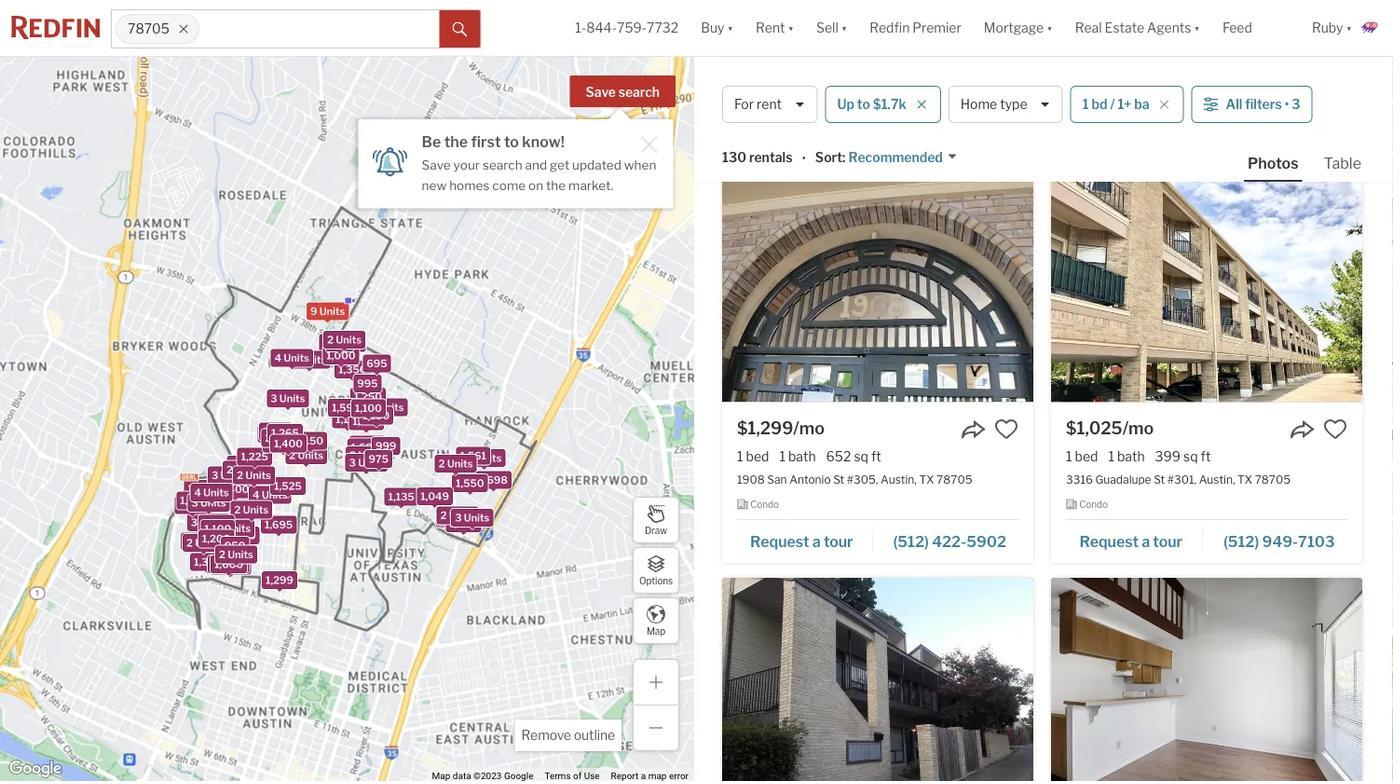 Task type: describe. For each thing, give the bounding box(es) containing it.
request a tour button for $700 /mo
[[1067, 121, 1203, 148]]

come
[[493, 177, 526, 193]]

remove outline button
[[515, 720, 622, 751]]

up to $1.7k button
[[826, 86, 941, 123]]

4 units left 1,000
[[275, 352, 309, 364]]

bed for $1,299
[[746, 449, 770, 465]]

request a tour up sort
[[750, 127, 853, 145]]

1,698
[[480, 474, 508, 486]]

robbins
[[1094, 67, 1137, 81]]

• for rentals
[[802, 151, 806, 167]]

apartments
[[794, 75, 913, 100]]

1,595
[[332, 402, 360, 414]]

3 units down 1,049
[[440, 513, 474, 525]]

bath for $1,125
[[789, 43, 816, 59]]

1,699
[[231, 459, 259, 471]]

remove 78705 image
[[178, 23, 189, 34]]

the inside save your search and get updated when new homes come on the market.
[[546, 177, 566, 193]]

975
[[369, 453, 389, 465]]

3 inside button
[[1293, 96, 1301, 112]]

table
[[1324, 154, 1362, 172]]

1919
[[1067, 67, 1092, 81]]

request a tour down guadalupe
[[1080, 532, 1183, 551]]

save for save your search and get updated when new homes come on the market.
[[422, 157, 451, 172]]

1 vertical spatial 1,200
[[202, 533, 231, 545]]

400
[[827, 43, 853, 59]]

1000 w 26th st #110, austin, tx 78705
[[737, 67, 945, 81]]

sq for $1,025 /mo
[[1184, 449, 1199, 465]]

422-
[[933, 532, 967, 551]]

map region
[[0, 0, 854, 781]]

1,150 right 1,125
[[297, 435, 324, 447]]

draw button
[[633, 497, 680, 544]]

26th
[[782, 67, 807, 81]]

remove up to $1.7k image
[[916, 99, 927, 110]]

for
[[735, 96, 754, 112]]

3 up robbins
[[1109, 43, 1117, 59]]

1,600
[[215, 559, 243, 571]]

buy ▾ button
[[690, 0, 745, 56]]

tour down remove 1 bd / 1+ ba icon
[[1153, 127, 1182, 145]]

1 bed for $1,125 /mo
[[737, 43, 770, 59]]

pl,
[[1139, 67, 1152, 81]]

new
[[422, 177, 447, 193]]

▾ for sell ▾
[[842, 20, 848, 36]]

1,525
[[274, 480, 302, 492]]

0 horizontal spatial 999
[[329, 337, 350, 349]]

sell ▾ button
[[817, 0, 848, 56]]

1-844-759-7732 link
[[576, 20, 679, 36]]

user photo image
[[1360, 17, 1383, 39]]

3 up the 1,527 on the bottom left of the page
[[212, 470, 218, 482]]

3 units up 1,265
[[271, 393, 305, 405]]

(512) for $700 /mo
[[1222, 127, 1258, 145]]

(512) 949-7103 link
[[1204, 524, 1348, 556]]

sell ▾ button
[[806, 0, 859, 56]]

700
[[206, 544, 227, 556]]

950
[[225, 540, 246, 552]]

1 horizontal spatial 1,250
[[450, 517, 478, 529]]

0 vertical spatial 1,200
[[202, 518, 231, 530]]

search inside button
[[619, 84, 660, 100]]

photo of 1908 san antonio st #305, austin, tx 78705 image
[[723, 173, 1034, 402]]

all
[[1227, 96, 1243, 112]]

rent ▾
[[756, 20, 794, 36]]

1,309
[[180, 494, 209, 507]]

3 left 975
[[349, 457, 356, 469]]

0 vertical spatial 1,325
[[335, 337, 362, 349]]

map button
[[633, 598, 680, 644]]

request down /
[[1079, 127, 1139, 145]]

austin, down 400 sq ft at right
[[853, 67, 889, 81]]

(512) 949-7103
[[1224, 532, 1336, 551]]

recommended
[[849, 150, 943, 165]]

be the first to know!
[[422, 132, 565, 151]]

1-844-759-7732
[[576, 20, 679, 36]]

759-
[[617, 20, 647, 36]]

1 inside button
[[1083, 96, 1090, 112]]

$1,125
[[737, 13, 791, 33]]

ft for $1,299 /mo
[[872, 449, 882, 465]]

favorite button image for $700 /mo
[[1324, 12, 1348, 36]]

0 vertical spatial 1,100
[[355, 403, 382, 415]]

request a tour button for $1,125 /mo
[[737, 121, 874, 148]]

949-
[[1263, 532, 1299, 551]]

$700
[[1067, 13, 1111, 33]]

your
[[454, 157, 480, 172]]

/mo for $1,025
[[1123, 418, 1155, 438]]

redfin premier
[[870, 20, 962, 36]]

▾ for buy ▾
[[728, 20, 734, 36]]

home type button
[[949, 86, 1064, 123]]

1,175
[[179, 497, 204, 509]]

save search
[[586, 84, 660, 100]]

3 units down the 1,527 on the bottom left of the page
[[192, 497, 226, 509]]

3 units down 995
[[370, 402, 404, 414]]

(512) for $1,025 /mo
[[1224, 532, 1260, 551]]

google image
[[5, 757, 66, 781]]

bed for $1,125
[[746, 43, 770, 59]]

1 up san
[[780, 449, 786, 465]]

favorite button image for $1,125 /mo
[[995, 12, 1019, 36]]

tour down 3316 guadalupe st #301, austin, tx 78705
[[1154, 532, 1183, 551]]

1 up 1908
[[737, 449, 744, 465]]

austin, right #305, at the right
[[881, 473, 917, 486]]

1919 robbins pl, austin, tx 78705
[[1067, 67, 1246, 81]]

1 horizontal spatial 999
[[376, 440, 397, 452]]

▾ for mortgage ▾
[[1047, 20, 1053, 36]]

rent
[[757, 96, 782, 112]]

#110,
[[823, 67, 850, 81]]

0 vertical spatial 1,425
[[262, 428, 289, 440]]

bath for $1,299
[[789, 449, 816, 465]]

baths
[[1120, 43, 1154, 59]]

feed
[[1223, 20, 1253, 36]]

#301,
[[1168, 473, 1197, 486]]

1,527
[[188, 483, 215, 495]]

tour down the 1908 san antonio st #305, austin, tx 78705
[[824, 532, 854, 551]]

rent inside dropdown button
[[756, 20, 785, 36]]

1 vertical spatial rent
[[949, 75, 997, 100]]

feed button
[[1212, 0, 1301, 56]]

save for save search
[[586, 84, 616, 100]]

filters
[[1246, 96, 1283, 112]]

tour up the ":" at the top of the page
[[824, 127, 853, 145]]

favorite button checkbox for $1,025 /mo
[[1324, 417, 1348, 441]]

home
[[961, 96, 998, 112]]

3 down '1,561' at left
[[455, 512, 462, 524]]

$1,025 /mo
[[1067, 418, 1155, 438]]

130 rentals •
[[723, 150, 806, 167]]

st for #110,
[[810, 67, 821, 81]]

1 horizontal spatial 1,350
[[339, 363, 367, 376]]

1,299
[[266, 574, 294, 587]]

all filters • 3 button
[[1192, 86, 1313, 123]]

1,295
[[178, 499, 206, 512]]

table button
[[1321, 153, 1366, 180]]

request a tour button for $1,025 /mo
[[1067, 526, 1204, 554]]

up
[[838, 96, 855, 112]]

3 up 1,125
[[271, 393, 277, 405]]

bath for $1,025
[[1118, 449, 1146, 465]]

/mo for $1,125
[[791, 13, 822, 33]]

premier
[[913, 20, 962, 36]]

submit search image
[[453, 22, 468, 37]]

a up sort
[[813, 127, 821, 145]]

when
[[624, 157, 657, 172]]

sq for $1,125 /mo
[[856, 43, 870, 59]]

1 up 1919
[[1067, 43, 1073, 59]]

1 up guadalupe
[[1109, 449, 1115, 465]]

(254)
[[893, 127, 932, 145]]

0 vertical spatial 1,400
[[274, 438, 303, 450]]

6970
[[967, 127, 1007, 145]]

austin, down the 250
[[1155, 67, 1191, 81]]

know!
[[522, 132, 565, 151]]

3 down the 1,527 on the bottom left of the page
[[192, 497, 198, 509]]

agents
[[1148, 20, 1192, 36]]

4 units down 1,699
[[253, 489, 288, 501]]

for
[[917, 75, 945, 100]]

400 sq ft
[[827, 43, 883, 59]]

4 units up the 1,295
[[194, 487, 229, 499]]

buy
[[701, 20, 725, 36]]

1 bed for $700 /mo
[[1067, 43, 1099, 59]]

1908 san antonio st #305, austin, tx 78705
[[737, 473, 973, 486]]

1 up 3316
[[1067, 449, 1073, 465]]

ft for $700 /mo
[[1210, 43, 1220, 59]]

1,150 right 1,171
[[363, 410, 390, 422]]

st for #305,
[[834, 473, 845, 486]]

be
[[422, 132, 441, 151]]

3 down the 1,295
[[191, 517, 198, 529]]

request a tour down 1 bd / 1+ ba button
[[1079, 127, 1182, 145]]

request a tour button for $1,299 /mo
[[737, 526, 874, 554]]

1 up w
[[780, 43, 786, 59]]

$1,299
[[737, 418, 794, 438]]

:
[[843, 150, 846, 165]]

condo for $1,025
[[1080, 499, 1109, 510]]

request down guadalupe
[[1080, 532, 1139, 551]]

mortgage ▾ button
[[973, 0, 1064, 56]]

▾ inside "dropdown button"
[[1195, 20, 1201, 36]]

favorite button image for $1,025 /mo
[[1324, 417, 1348, 441]]

ft for $1,125 /mo
[[873, 43, 883, 59]]

request a tour down antonio
[[751, 532, 854, 551]]



Task type: locate. For each thing, give the bounding box(es) containing it.
4 ▾ from the left
[[1047, 20, 1053, 36]]

130
[[723, 150, 747, 165]]

favorite button image for $1,299 /mo
[[995, 417, 1019, 441]]

favorite button checkbox
[[995, 12, 1019, 36], [995, 417, 1019, 441]]

tx down 250 sq ft
[[1193, 67, 1208, 81]]

1 vertical spatial 999
[[376, 440, 397, 452]]

bed
[[746, 43, 770, 59], [1075, 43, 1099, 59], [746, 449, 770, 465], [1075, 449, 1099, 465]]

sq right 652
[[854, 449, 869, 465]]

first
[[471, 132, 501, 151]]

1 bd / 1+ ba
[[1083, 96, 1150, 112]]

1,425 up the 1,375
[[185, 535, 213, 548]]

1,550 down 1,699
[[221, 489, 250, 501]]

0 horizontal spatial 1,100
[[204, 523, 231, 535]]

w
[[768, 67, 780, 81]]

0 horizontal spatial to
[[504, 132, 519, 151]]

567-
[[1261, 127, 1296, 145]]

bath
[[789, 43, 816, 59], [789, 449, 816, 465], [1118, 449, 1146, 465]]

photo of 3316 guadalupe st #301, austin, tx 78705 image
[[1052, 173, 1363, 402]]

options
[[640, 575, 673, 587]]

0 vertical spatial rent
[[756, 20, 785, 36]]

1,150
[[363, 410, 390, 422], [297, 435, 324, 447], [294, 443, 321, 455]]

remove
[[522, 728, 571, 744]]

photo of 1905 san gabriel st #102, austin, tx 78705 image
[[723, 578, 1034, 781]]

(512) down all
[[1222, 127, 1258, 145]]

map
[[647, 626, 666, 637]]

sq for $700 /mo
[[1193, 43, 1207, 59]]

home type
[[961, 96, 1028, 112]]

0 horizontal spatial 1,425
[[185, 535, 213, 548]]

1 bed up 3316
[[1067, 449, 1099, 465]]

1-
[[576, 20, 587, 36]]

2 favorite button image from the left
[[1324, 12, 1348, 36]]

buy ▾ button
[[701, 0, 734, 56]]

ruby ▾
[[1313, 20, 1353, 36]]

bed up 1000
[[746, 43, 770, 59]]

condo down san
[[751, 499, 779, 510]]

1,350 up the 1,375
[[202, 533, 231, 545]]

1 vertical spatial search
[[483, 157, 523, 172]]

favorite button checkbox for $1,125 /mo
[[995, 12, 1019, 36]]

3 baths
[[1109, 43, 1154, 59]]

sq right 399 on the bottom right
[[1184, 449, 1199, 465]]

request up rentals
[[750, 127, 810, 145]]

▾ for rent ▾
[[788, 20, 794, 36]]

1,325 down 1,595
[[353, 415, 380, 427]]

1 horizontal spatial to
[[858, 96, 871, 112]]

to inside button
[[858, 96, 871, 112]]

1,125
[[263, 425, 289, 438]]

0 vertical spatial 999
[[329, 337, 350, 349]]

0 horizontal spatial •
[[802, 151, 806, 167]]

remove 1 bd / 1+ ba image
[[1159, 99, 1171, 110]]

0 vertical spatial favorite button checkbox
[[1324, 12, 1348, 36]]

san
[[768, 473, 787, 486]]

1 vertical spatial to
[[504, 132, 519, 151]]

st right '26th'
[[810, 67, 821, 81]]

▾
[[728, 20, 734, 36], [788, 20, 794, 36], [842, 20, 848, 36], [1047, 20, 1053, 36], [1195, 20, 1201, 36], [1347, 20, 1353, 36]]

2 favorite button checkbox from the top
[[1324, 417, 1348, 441]]

request down san
[[751, 532, 810, 551]]

save inside save your search and get updated when new homes come on the market.
[[422, 157, 451, 172]]

request a tour button down guadalupe
[[1067, 526, 1204, 554]]

the right be on the left top of page
[[444, 132, 468, 151]]

1,135
[[388, 491, 415, 503]]

2 units
[[327, 334, 362, 346], [323, 337, 357, 349], [292, 354, 327, 366], [265, 432, 300, 444], [266, 438, 301, 450], [350, 449, 384, 462], [289, 450, 324, 462], [439, 458, 473, 470], [227, 464, 261, 476], [237, 469, 271, 481], [234, 504, 269, 516], [441, 509, 475, 521], [217, 522, 251, 535], [186, 537, 221, 549], [219, 549, 253, 561], [213, 560, 247, 572]]

0 horizontal spatial 1,350
[[202, 533, 231, 545]]

a down antonio
[[813, 532, 821, 551]]

• for filters
[[1285, 96, 1290, 112]]

for rent button
[[723, 86, 818, 123]]

•
[[1285, 96, 1290, 112], [802, 151, 806, 167]]

condo for $1,299
[[751, 499, 779, 510]]

1 vertical spatial 1,425
[[185, 535, 213, 548]]

4 units up 1,698
[[467, 452, 502, 464]]

rent ▾ button
[[745, 0, 806, 56]]

1,325 up 1,000
[[335, 337, 362, 349]]

1 vertical spatial save
[[422, 157, 451, 172]]

real estate agents ▾ link
[[1076, 0, 1201, 56]]

1 horizontal spatial st
[[834, 473, 845, 486]]

3 ▾ from the left
[[842, 20, 848, 36]]

0 horizontal spatial the
[[444, 132, 468, 151]]

1 vertical spatial 1,100
[[204, 523, 231, 535]]

tx up (512) 422-5902 link
[[920, 473, 935, 486]]

ft up #305, at the right
[[872, 449, 882, 465]]

1 horizontal spatial 1,400
[[274, 438, 303, 450]]

bd
[[1092, 96, 1108, 112]]

1 bath up guadalupe
[[1109, 449, 1146, 465]]

2 favorite button checkbox from the top
[[995, 417, 1019, 441]]

▾ for ruby ▾
[[1347, 20, 1353, 36]]

1 favorite button checkbox from the top
[[1324, 12, 1348, 36]]

1,150 down 1,265
[[294, 443, 321, 455]]

1000
[[737, 67, 766, 81]]

1 horizontal spatial favorite button image
[[1324, 12, 1348, 36]]

bath up guadalupe
[[1118, 449, 1146, 465]]

bath up '26th'
[[789, 43, 816, 59]]

ft up 3316 guadalupe st #301, austin, tx 78705
[[1201, 449, 1211, 465]]

1 horizontal spatial 1,425
[[262, 428, 289, 440]]

1,225
[[241, 451, 268, 463]]

1 bed up 1908
[[737, 449, 770, 465]]

request a tour button up sort
[[737, 121, 874, 148]]

0 horizontal spatial save
[[422, 157, 451, 172]]

request a tour button down ba
[[1067, 121, 1203, 148]]

condo down 3316
[[1080, 499, 1109, 510]]

#305,
[[847, 473, 879, 486]]

sort
[[816, 150, 843, 165]]

0 vertical spatial •
[[1285, 96, 1290, 112]]

save inside save search button
[[586, 84, 616, 100]]

favorite button checkbox for $700 /mo
[[1324, 12, 1348, 36]]

photos
[[1248, 154, 1299, 172]]

austin, right #301,
[[1200, 473, 1236, 486]]

999 up 1,000
[[329, 337, 350, 349]]

0 vertical spatial to
[[858, 96, 871, 112]]

real estate agents ▾ button
[[1064, 0, 1212, 56]]

other
[[1069, 94, 1094, 105]]

bed for $700
[[1075, 43, 1099, 59]]

9
[[310, 305, 317, 317]]

1,375
[[194, 556, 221, 568]]

photo of 1905 san gabriel st #202, austin, tx 78705 image
[[1052, 578, 1363, 781]]

mortgage
[[984, 20, 1044, 36]]

0 vertical spatial favorite button checkbox
[[995, 12, 1019, 36]]

1,561
[[460, 450, 487, 462]]

ft for $1,025 /mo
[[1201, 449, 1211, 465]]

3 units down the 1,295
[[191, 517, 226, 529]]

1 horizontal spatial 1,100
[[355, 403, 382, 415]]

(512) 567-9665 link
[[1203, 119, 1348, 150]]

sq for $1,299 /mo
[[854, 449, 869, 465]]

1 bed up 1919
[[1067, 43, 1099, 59]]

favorite button checkbox
[[1324, 12, 1348, 36], [1324, 417, 1348, 441]]

1 vertical spatial 1,250
[[450, 517, 478, 529]]

condo down w
[[751, 94, 779, 105]]

0 vertical spatial 1,250
[[354, 391, 382, 403]]

399 sq ft
[[1156, 449, 1211, 465]]

favorite button image
[[995, 417, 1019, 441], [1324, 417, 1348, 441]]

/mo for $700
[[1111, 13, 1143, 33]]

favorite button checkbox left the $1,025
[[995, 417, 1019, 441]]

type
[[1001, 96, 1028, 112]]

1 horizontal spatial rent
[[949, 75, 997, 100]]

favorite button image
[[995, 12, 1019, 36], [1324, 12, 1348, 36]]

1 horizontal spatial •
[[1285, 96, 1290, 112]]

ft right the 250
[[1210, 43, 1220, 59]]

5902
[[967, 532, 1007, 551]]

1 favorite button image from the left
[[995, 12, 1019, 36]]

st
[[810, 67, 821, 81], [834, 473, 845, 486], [1154, 473, 1166, 486]]

0 vertical spatial search
[[619, 84, 660, 100]]

antonio
[[790, 473, 831, 486]]

sq right the 250
[[1193, 43, 1207, 59]]

2 horizontal spatial st
[[1154, 473, 1166, 486]]

• inside button
[[1285, 96, 1290, 112]]

sq
[[856, 43, 870, 59], [1193, 43, 1207, 59], [854, 449, 869, 465], [1184, 449, 1199, 465]]

6 ▾ from the left
[[1347, 20, 1353, 36]]

estate
[[1105, 20, 1145, 36]]

0 horizontal spatial search
[[483, 157, 523, 172]]

remove outline
[[522, 728, 615, 744]]

the right the on
[[546, 177, 566, 193]]

718-
[[935, 127, 967, 145]]

1 vertical spatial favorite button checkbox
[[995, 417, 1019, 441]]

be the first to know! dialog
[[359, 108, 674, 208]]

1 bed for $1,025 /mo
[[1067, 449, 1099, 465]]

1,200
[[202, 518, 231, 530], [202, 533, 231, 545]]

favorite button image left user photo
[[1324, 12, 1348, 36]]

save down 844-
[[586, 84, 616, 100]]

bed up 1908
[[746, 449, 770, 465]]

999 up 975
[[376, 440, 397, 452]]

rent ▾ button
[[756, 0, 794, 56]]

tx up $1.7k at the right of the page
[[892, 67, 906, 81]]

1,350
[[339, 363, 367, 376], [202, 533, 231, 545]]

for rent
[[735, 96, 782, 112]]

0 vertical spatial save
[[586, 84, 616, 100]]

sq right 400
[[856, 43, 870, 59]]

1,200 up 700
[[202, 518, 231, 530]]

1 horizontal spatial 1,550
[[456, 477, 484, 489]]

1 horizontal spatial search
[[619, 84, 660, 100]]

1,550
[[456, 477, 484, 489], [221, 489, 250, 501]]

0 horizontal spatial favorite button image
[[995, 12, 1019, 36]]

1 vertical spatial 1,325
[[353, 415, 380, 427]]

bed up 3316
[[1075, 449, 1099, 465]]

5 ▾ from the left
[[1195, 20, 1201, 36]]

bed for $1,025
[[1075, 449, 1099, 465]]

• right filters
[[1285, 96, 1290, 112]]

1,400 down 1,699
[[220, 483, 249, 496]]

0 vertical spatial the
[[444, 132, 468, 151]]

(254) 718-6970
[[893, 127, 1007, 145]]

/mo for $1,299
[[794, 418, 825, 438]]

250
[[1165, 43, 1190, 59]]

0 horizontal spatial rent
[[756, 20, 785, 36]]

redfin
[[870, 20, 910, 36]]

to right up
[[858, 96, 871, 112]]

(512) for $1,299 /mo
[[894, 532, 929, 551]]

bed down real
[[1075, 43, 1099, 59]]

favorite button image right premier
[[995, 12, 1019, 36]]

3 units up the 1,527 on the bottom left of the page
[[212, 470, 246, 482]]

a down ba
[[1142, 127, 1150, 145]]

3 down 995
[[370, 402, 376, 414]]

1 bath up antonio
[[780, 449, 816, 465]]

and
[[525, 157, 547, 172]]

rent
[[756, 20, 785, 36], [949, 75, 997, 100]]

1908
[[737, 473, 765, 486]]

0 horizontal spatial st
[[810, 67, 821, 81]]

1 bed up 1000
[[737, 43, 770, 59]]

(512)
[[1222, 127, 1258, 145], [894, 532, 929, 551], [1224, 532, 1260, 551]]

0 horizontal spatial 1,550
[[221, 489, 250, 501]]

austin,
[[853, 67, 889, 81], [1155, 67, 1191, 81], [881, 473, 917, 486], [1200, 473, 1236, 486]]

7 units
[[211, 558, 246, 571]]

(512) left "949-"
[[1224, 532, 1260, 551]]

• left sort
[[802, 151, 806, 167]]

1 bath for $1,125
[[780, 43, 816, 59]]

3 down 1,049
[[440, 513, 446, 525]]

652 sq ft
[[827, 449, 882, 465]]

1 bath for $1,025
[[1109, 449, 1146, 465]]

1 favorite button checkbox from the top
[[995, 12, 1019, 36]]

399
[[1156, 449, 1181, 465]]

search inside save your search and get updated when new homes come on the market.
[[483, 157, 523, 172]]

652
[[827, 449, 852, 465]]

sell
[[817, 20, 839, 36]]

1 bed for $1,299 /mo
[[737, 449, 770, 465]]

0 horizontal spatial 1,400
[[220, 483, 249, 496]]

3 units down 1,171
[[349, 457, 384, 469]]

1 horizontal spatial the
[[546, 177, 566, 193]]

save your search and get updated when new homes come on the market.
[[422, 157, 657, 193]]

1 vertical spatial 1,400
[[220, 483, 249, 496]]

1 bath for $1,299
[[780, 449, 816, 465]]

995
[[357, 378, 378, 390]]

1,049
[[421, 490, 449, 502]]

1+
[[1118, 96, 1132, 112]]

bath up antonio
[[789, 449, 816, 465]]

2 favorite button image from the left
[[1324, 417, 1348, 441]]

1 horizontal spatial save
[[586, 84, 616, 100]]

1 left bd
[[1083, 96, 1090, 112]]

mortgage ▾
[[984, 20, 1053, 36]]

to inside dialog
[[504, 132, 519, 151]]

tx right #301,
[[1238, 473, 1253, 486]]

favorite button checkbox right premier
[[995, 12, 1019, 36]]

1 bed
[[737, 43, 770, 59], [1067, 43, 1099, 59], [737, 449, 770, 465], [1067, 449, 1099, 465]]

1,100 up 700
[[204, 523, 231, 535]]

save up new
[[422, 157, 451, 172]]

request a tour button down antonio
[[737, 526, 874, 554]]

units
[[320, 305, 345, 317], [336, 334, 362, 346], [332, 337, 357, 349], [284, 352, 309, 364], [301, 354, 327, 366], [280, 393, 305, 405], [378, 402, 404, 414], [274, 432, 300, 444], [275, 438, 301, 450], [358, 449, 384, 462], [298, 450, 324, 462], [476, 452, 502, 464], [358, 457, 384, 469], [447, 458, 473, 470], [235, 464, 261, 476], [246, 469, 271, 481], [221, 470, 246, 482], [203, 487, 229, 499], [262, 489, 288, 501], [200, 497, 226, 509], [243, 504, 269, 516], [449, 509, 475, 521], [464, 512, 490, 524], [448, 513, 474, 525], [200, 517, 226, 529], [225, 522, 251, 535], [195, 537, 221, 549], [228, 549, 253, 561], [220, 558, 246, 571], [222, 560, 247, 572]]

1 vertical spatial the
[[546, 177, 566, 193]]

3316 guadalupe st #301, austin, tx 78705
[[1067, 473, 1291, 486]]

1 horizontal spatial favorite button image
[[1324, 417, 1348, 441]]

0 horizontal spatial favorite button image
[[995, 417, 1019, 441]]

0 vertical spatial 1,350
[[339, 363, 367, 376]]

1 vertical spatial 1,350
[[202, 533, 231, 545]]

1 bath up '26th'
[[780, 43, 816, 59]]

1 favorite button image from the left
[[995, 417, 1019, 441]]

0 horizontal spatial 1,250
[[354, 391, 382, 403]]

844-
[[587, 20, 617, 36]]

1,550 down '1,561' at left
[[456, 477, 484, 489]]

1,250 down '1,561' at left
[[450, 517, 478, 529]]

2 ▾ from the left
[[788, 20, 794, 36]]

1,100 down 995
[[355, 403, 382, 415]]

9665
[[1296, 127, 1336, 145]]

favorite button checkbox for $1,299 /mo
[[995, 417, 1019, 441]]

1 vertical spatial favorite button checkbox
[[1324, 417, 1348, 441]]

1 vertical spatial •
[[802, 151, 806, 167]]

1 up 1000
[[737, 43, 744, 59]]

None search field
[[199, 10, 440, 48]]

request
[[750, 127, 810, 145], [1079, 127, 1139, 145], [751, 532, 810, 551], [1080, 532, 1139, 551]]

/
[[1111, 96, 1116, 112]]

1 ▾ from the left
[[728, 20, 734, 36]]

a down guadalupe
[[1142, 532, 1151, 551]]

• inside '130 rentals •'
[[802, 151, 806, 167]]

78705 apartments for rent
[[723, 75, 997, 100]]

real
[[1076, 20, 1103, 36]]

3 units down 1,698
[[455, 512, 490, 524]]



Task type: vqa. For each thing, say whether or not it's contained in the screenshot.
right 315K
no



